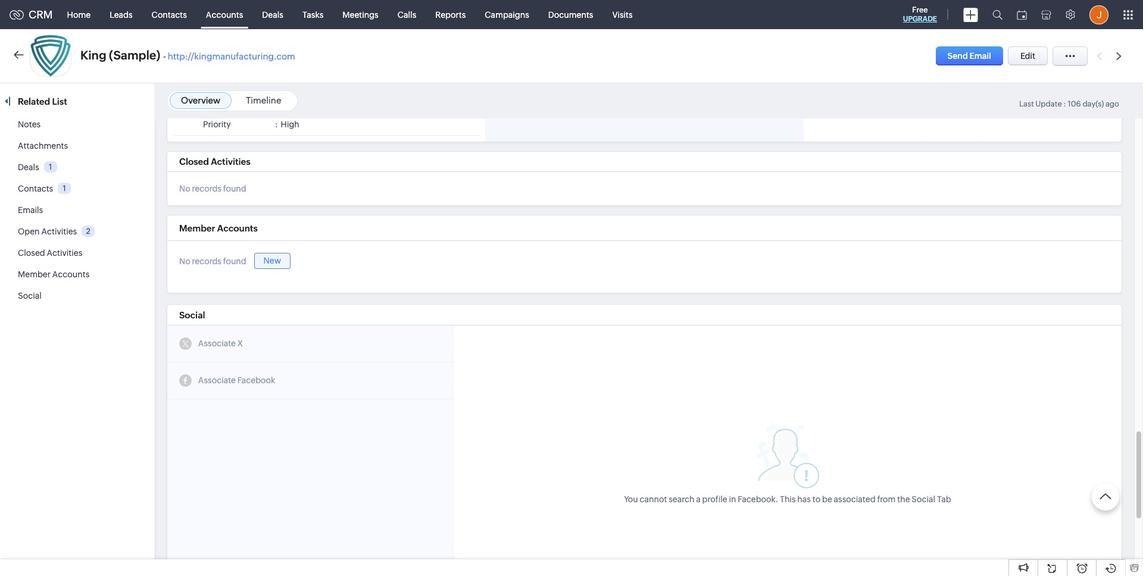 Task type: vqa. For each thing, say whether or not it's contained in the screenshot.
the bottommost and
no



Task type: describe. For each thing, give the bounding box(es) containing it.
crm
[[29, 8, 53, 21]]

has
[[798, 495, 811, 504]]

notes
[[18, 120, 41, 129]]

create menu image
[[964, 7, 979, 22]]

emails link
[[18, 206, 43, 215]]

overview link
[[181, 95, 220, 105]]

-
[[163, 51, 166, 61]]

send email
[[948, 51, 992, 61]]

106
[[1068, 99, 1082, 108]]

2 no records found from the top
[[179, 256, 246, 266]]

2 records from the top
[[192, 256, 222, 266]]

king
[[80, 48, 106, 62]]

calendar image
[[1017, 10, 1028, 19]]

1 vertical spatial deals link
[[18, 163, 39, 172]]

last
[[1020, 99, 1035, 108]]

overview
[[181, 95, 220, 105]]

x
[[238, 339, 243, 349]]

profile image
[[1090, 5, 1109, 24]]

1 horizontal spatial contacts link
[[142, 0, 196, 29]]

0 vertical spatial activities
[[211, 157, 251, 167]]

create menu element
[[957, 0, 986, 29]]

previous record image
[[1097, 52, 1103, 60]]

open activities link
[[18, 227, 77, 236]]

calls
[[398, 10, 417, 19]]

visits
[[613, 10, 633, 19]]

0 horizontal spatial closed
[[18, 248, 45, 258]]

last update : 106 day(s) ago
[[1020, 99, 1120, 108]]

associate for facebook
[[198, 376, 236, 386]]

2
[[86, 227, 90, 236]]

meetings
[[343, 10, 379, 19]]

2 no from the top
[[179, 256, 190, 266]]

1 horizontal spatial social
[[179, 310, 205, 320]]

0 vertical spatial contacts
[[152, 10, 187, 19]]

search element
[[986, 0, 1010, 29]]

search image
[[993, 10, 1003, 20]]

next record image
[[1117, 52, 1125, 60]]

leads link
[[100, 0, 142, 29]]

1 vertical spatial contacts link
[[18, 184, 53, 194]]

1 no from the top
[[179, 184, 190, 194]]

closed activities link
[[18, 248, 82, 258]]

tasks
[[303, 10, 324, 19]]

associated
[[834, 495, 876, 504]]

tab
[[938, 495, 952, 504]]

king (sample) - http://kingmanufacturing.com
[[80, 48, 295, 62]]

send
[[948, 51, 969, 61]]

free
[[913, 5, 928, 14]]

meetings link
[[333, 0, 388, 29]]

logo image
[[10, 10, 24, 19]]

ago
[[1106, 99, 1120, 108]]

2 vertical spatial social
[[912, 495, 936, 504]]

emails
[[18, 206, 43, 215]]

1 vertical spatial contacts
[[18, 184, 53, 194]]

edit button
[[1008, 46, 1048, 66]]

notes link
[[18, 120, 41, 129]]

open activities
[[18, 227, 77, 236]]

campaigns link
[[476, 0, 539, 29]]

2 vertical spatial accounts
[[52, 270, 90, 279]]

associate for x
[[198, 339, 236, 349]]

1 vertical spatial deals
[[18, 163, 39, 172]]

home
[[67, 10, 91, 19]]

cannot
[[640, 495, 667, 504]]

related list
[[18, 97, 69, 107]]

be
[[823, 495, 833, 504]]

documents link
[[539, 0, 603, 29]]

from
[[878, 495, 896, 504]]

new link
[[254, 253, 291, 269]]

associate x
[[198, 339, 243, 349]]

0 horizontal spatial social
[[18, 291, 42, 301]]

free upgrade
[[904, 5, 938, 23]]

campaigns
[[485, 10, 529, 19]]

the
[[898, 495, 911, 504]]

email
[[970, 51, 992, 61]]

attachments link
[[18, 141, 68, 151]]

visits link
[[603, 0, 643, 29]]

leads
[[110, 10, 133, 19]]

0 vertical spatial accounts
[[206, 10, 243, 19]]

reports
[[436, 10, 466, 19]]

home link
[[58, 0, 100, 29]]



Task type: locate. For each thing, give the bounding box(es) containing it.
2 associate from the top
[[198, 376, 236, 386]]

1 horizontal spatial closed activities
[[179, 157, 251, 167]]

deals link left tasks
[[253, 0, 293, 29]]

1 vertical spatial :
[[275, 120, 278, 129]]

facebook right in
[[738, 495, 776, 504]]

facebook
[[238, 376, 275, 386], [738, 495, 776, 504]]

deals
[[262, 10, 284, 19], [18, 163, 39, 172]]

timeline
[[246, 95, 281, 105]]

closed activities down priority on the left of page
[[179, 157, 251, 167]]

open
[[18, 227, 40, 236]]

1 horizontal spatial deals
[[262, 10, 284, 19]]

0 vertical spatial deals
[[262, 10, 284, 19]]

1 up open activities
[[63, 184, 66, 193]]

activities for open activities link
[[41, 227, 77, 236]]

1 for deals
[[49, 163, 52, 171]]

profile
[[703, 495, 728, 504]]

you cannot search a profile in facebook . this has to be associated from the social tab
[[624, 495, 952, 504]]

member accounts link
[[18, 270, 90, 279]]

closed activities down open activities link
[[18, 248, 82, 258]]

associate facebook
[[198, 376, 275, 386]]

list
[[52, 97, 67, 107]]

1 vertical spatial facebook
[[738, 495, 776, 504]]

0 vertical spatial member accounts
[[179, 223, 258, 234]]

1 vertical spatial no records found
[[179, 256, 246, 266]]

closed
[[179, 157, 209, 167], [18, 248, 45, 258]]

1 vertical spatial closed
[[18, 248, 45, 258]]

2 vertical spatial activities
[[47, 248, 82, 258]]

2 found from the top
[[223, 256, 246, 266]]

1 vertical spatial accounts
[[217, 223, 258, 234]]

contacts up emails
[[18, 184, 53, 194]]

1 horizontal spatial contacts
[[152, 10, 187, 19]]

accounts link
[[196, 0, 253, 29]]

timeline link
[[246, 95, 281, 105]]

.
[[776, 495, 779, 504]]

0 horizontal spatial facebook
[[238, 376, 275, 386]]

0 vertical spatial records
[[192, 184, 222, 194]]

deals down attachments
[[18, 163, 39, 172]]

1 for contacts
[[63, 184, 66, 193]]

activities for the "closed activities" link in the left top of the page
[[47, 248, 82, 258]]

update
[[1036, 99, 1063, 108]]

1 vertical spatial member
[[18, 270, 51, 279]]

0 vertical spatial member
[[179, 223, 215, 234]]

closed activities
[[179, 157, 251, 167], [18, 248, 82, 258]]

member accounts
[[179, 223, 258, 234], [18, 270, 90, 279]]

1 vertical spatial records
[[192, 256, 222, 266]]

accounts up new link
[[217, 223, 258, 234]]

0 horizontal spatial member
[[18, 270, 51, 279]]

attachments
[[18, 141, 68, 151]]

found
[[223, 184, 246, 194], [223, 256, 246, 266]]

0 vertical spatial closed activities
[[179, 157, 251, 167]]

0 vertical spatial deals link
[[253, 0, 293, 29]]

social link
[[18, 291, 42, 301]]

contacts link
[[142, 0, 196, 29], [18, 184, 53, 194]]

social up associate x
[[179, 310, 205, 320]]

records
[[192, 184, 222, 194], [192, 256, 222, 266]]

priority
[[203, 120, 231, 129]]

associate
[[198, 339, 236, 349], [198, 376, 236, 386]]

0 horizontal spatial contacts
[[18, 184, 53, 194]]

: left 106
[[1064, 99, 1067, 108]]

social down member accounts link
[[18, 291, 42, 301]]

contacts link up emails
[[18, 184, 53, 194]]

no
[[179, 184, 190, 194], [179, 256, 190, 266]]

facebook down x
[[238, 376, 275, 386]]

1 no records found from the top
[[179, 184, 246, 194]]

activities
[[211, 157, 251, 167], [41, 227, 77, 236], [47, 248, 82, 258]]

1 horizontal spatial member
[[179, 223, 215, 234]]

http://kingmanufacturing.com link
[[168, 51, 295, 61]]

accounts up http://kingmanufacturing.com link
[[206, 10, 243, 19]]

0 horizontal spatial deals
[[18, 163, 39, 172]]

send email button
[[936, 46, 1004, 66]]

0 vertical spatial social
[[18, 291, 42, 301]]

1 horizontal spatial deals link
[[253, 0, 293, 29]]

0 horizontal spatial member accounts
[[18, 270, 90, 279]]

0 vertical spatial contacts link
[[142, 0, 196, 29]]

2 horizontal spatial social
[[912, 495, 936, 504]]

0 vertical spatial associate
[[198, 339, 236, 349]]

1 vertical spatial closed activities
[[18, 248, 82, 258]]

0 vertical spatial no
[[179, 184, 190, 194]]

1 vertical spatial social
[[179, 310, 205, 320]]

(sample)
[[109, 48, 161, 62]]

1 vertical spatial found
[[223, 256, 246, 266]]

0 vertical spatial found
[[223, 184, 246, 194]]

associate down associate x
[[198, 376, 236, 386]]

contacts link up "-"
[[142, 0, 196, 29]]

contacts up "-"
[[152, 10, 187, 19]]

http://kingmanufacturing.com
[[168, 51, 295, 61]]

deals link down attachments
[[18, 163, 39, 172]]

1 found from the top
[[223, 184, 246, 194]]

day(s)
[[1083, 99, 1105, 108]]

contacts
[[152, 10, 187, 19], [18, 184, 53, 194]]

0 vertical spatial :
[[1064, 99, 1067, 108]]

1 vertical spatial 1
[[63, 184, 66, 193]]

1 horizontal spatial :
[[1064, 99, 1067, 108]]

social right the
[[912, 495, 936, 504]]

you
[[624, 495, 638, 504]]

0 horizontal spatial deals link
[[18, 163, 39, 172]]

profile element
[[1083, 0, 1116, 29]]

1 associate from the top
[[198, 339, 236, 349]]

tasks link
[[293, 0, 333, 29]]

calls link
[[388, 0, 426, 29]]

search
[[669, 495, 695, 504]]

1 records from the top
[[192, 184, 222, 194]]

closed down priority on the left of page
[[179, 157, 209, 167]]

1 horizontal spatial 1
[[63, 184, 66, 193]]

crm link
[[10, 8, 53, 21]]

1 vertical spatial member accounts
[[18, 270, 90, 279]]

related
[[18, 97, 50, 107]]

activities up the "closed activities" link in the left top of the page
[[41, 227, 77, 236]]

activities down priority on the left of page
[[211, 157, 251, 167]]

deals left tasks
[[262, 10, 284, 19]]

edit
[[1021, 51, 1036, 61]]

1 vertical spatial activities
[[41, 227, 77, 236]]

documents
[[549, 10, 594, 19]]

this
[[780, 495, 796, 504]]

new
[[264, 256, 281, 266]]

1 vertical spatial associate
[[198, 376, 236, 386]]

1 vertical spatial no
[[179, 256, 190, 266]]

closed down open
[[18, 248, 45, 258]]

reports link
[[426, 0, 476, 29]]

1
[[49, 163, 52, 171], [63, 184, 66, 193]]

:
[[1064, 99, 1067, 108], [275, 120, 278, 129]]

1 down attachments
[[49, 163, 52, 171]]

1 horizontal spatial facebook
[[738, 495, 776, 504]]

accounts
[[206, 10, 243, 19], [217, 223, 258, 234], [52, 270, 90, 279]]

deals link
[[253, 0, 293, 29], [18, 163, 39, 172]]

: high
[[275, 120, 300, 129]]

0 horizontal spatial 1
[[49, 163, 52, 171]]

a
[[697, 495, 701, 504]]

member
[[179, 223, 215, 234], [18, 270, 51, 279]]

1 horizontal spatial member accounts
[[179, 223, 258, 234]]

upgrade
[[904, 15, 938, 23]]

0 horizontal spatial contacts link
[[18, 184, 53, 194]]

1 horizontal spatial closed
[[179, 157, 209, 167]]

associate left x
[[198, 339, 236, 349]]

to
[[813, 495, 821, 504]]

0 vertical spatial no records found
[[179, 184, 246, 194]]

0 vertical spatial 1
[[49, 163, 52, 171]]

0 vertical spatial closed
[[179, 157, 209, 167]]

high
[[281, 120, 300, 129]]

activities up member accounts link
[[47, 248, 82, 258]]

0 horizontal spatial closed activities
[[18, 248, 82, 258]]

accounts down the "closed activities" link in the left top of the page
[[52, 270, 90, 279]]

social
[[18, 291, 42, 301], [179, 310, 205, 320], [912, 495, 936, 504]]

in
[[729, 495, 737, 504]]

0 vertical spatial facebook
[[238, 376, 275, 386]]

: left high
[[275, 120, 278, 129]]

0 horizontal spatial :
[[275, 120, 278, 129]]



